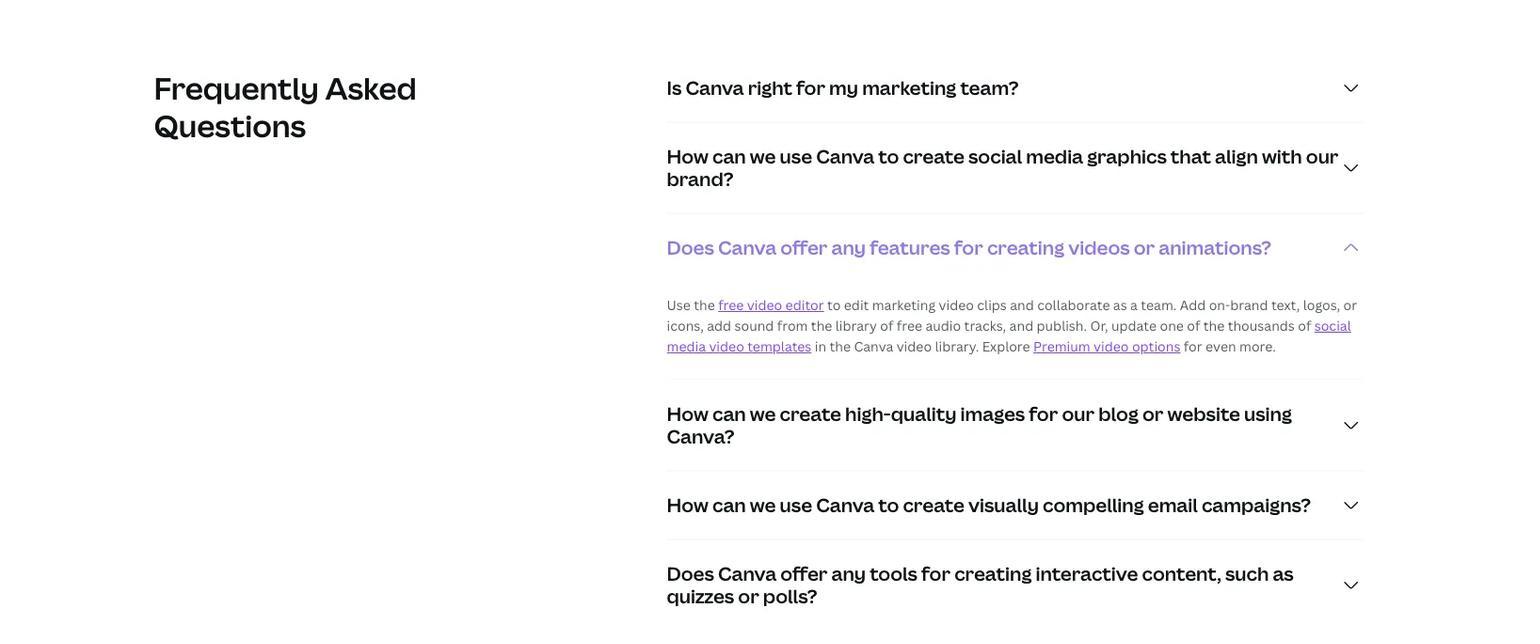 Task type: vqa. For each thing, say whether or not it's contained in the screenshot.
I don't know where I was without @canva They have absolutely great graphics for any social media platform. Whether it be a YouTube thumbnail, an Instagram Post or whatever you want to create. Let @canva make the design process easier for you.
no



Task type: describe. For each thing, give the bounding box(es) containing it.
right
[[748, 75, 792, 101]]

brand?
[[667, 166, 734, 192]]

campaigns?
[[1202, 493, 1311, 518]]

with
[[1262, 143, 1302, 169]]

use the free video editor
[[667, 296, 824, 314]]

one
[[1160, 317, 1184, 335]]

media inside social media video templates
[[667, 338, 706, 356]]

polls?
[[763, 584, 817, 610]]

add
[[1180, 296, 1206, 314]]

or inside 'how can we create high-quality images for our blog or website using canva?'
[[1143, 401, 1164, 427]]

email
[[1148, 493, 1198, 518]]

blog
[[1098, 401, 1139, 427]]

how for how can we use canva to create visually compelling email campaigns?
[[667, 493, 709, 518]]

for inside 'does canva offer any tools for creating interactive content, such as quizzes or polls?'
[[921, 561, 951, 587]]

how for how can we use canva to create social media graphics that align with our brand?
[[667, 143, 709, 169]]

audio
[[926, 317, 961, 335]]

the up in
[[811, 317, 832, 335]]

canva?
[[667, 424, 735, 450]]

or inside to edit marketing video clips and collaborate as a team. add on-brand text, logos, or icons, add sound from the library of free audio tracks, and publish. or, update one of the thousands of
[[1344, 296, 1357, 314]]

how can we create high-quality images for our blog or website using canva?
[[667, 401, 1292, 450]]

the down on-
[[1204, 317, 1225, 335]]

visually
[[968, 493, 1039, 518]]

how can we use canva to create visually compelling email campaigns?
[[667, 493, 1311, 518]]

canva inside how can we use canva to create social media graphics that align with our brand?
[[816, 143, 875, 169]]

use for how can we use canva to create visually compelling email campaigns?
[[780, 493, 812, 518]]

social inside social media video templates
[[1315, 317, 1351, 335]]

using
[[1244, 401, 1292, 427]]

offer for features
[[780, 235, 828, 261]]

does canva offer any tools for creating interactive content, such as quizzes or polls?
[[667, 561, 1294, 610]]

questions
[[154, 105, 306, 146]]

creating for videos
[[987, 235, 1065, 261]]

quizzes
[[667, 584, 734, 610]]

add
[[707, 317, 731, 335]]

explore
[[982, 338, 1030, 356]]

how for how can we create high-quality images for our blog or website using canva?
[[667, 401, 709, 427]]

as inside 'does canva offer any tools for creating interactive content, such as quizzes or polls?'
[[1273, 561, 1294, 587]]

how can we use canva to create social media graphics that align with our brand?
[[667, 143, 1339, 192]]

video for free
[[747, 296, 782, 314]]

update
[[1111, 317, 1157, 335]]

frequently
[[154, 67, 319, 108]]

in the canva video library. explore premium video options for even more.
[[812, 338, 1276, 356]]

asked
[[325, 67, 417, 108]]

create for visually
[[903, 493, 965, 518]]

images
[[960, 401, 1025, 427]]

clips
[[977, 296, 1007, 314]]

does canva offer any features for creating videos or animations?
[[667, 235, 1272, 261]]

video inside social media video templates
[[709, 338, 744, 356]]

content,
[[1142, 561, 1222, 587]]

marketing inside dropdown button
[[862, 75, 957, 101]]

the up add
[[694, 296, 715, 314]]

graphics
[[1087, 143, 1167, 169]]

can for how can we use canva to create social media graphics that align with our brand?
[[712, 143, 746, 169]]

video down or,
[[1094, 338, 1129, 356]]

collaborate
[[1037, 296, 1110, 314]]

to for visually
[[878, 493, 899, 518]]

thousands
[[1228, 317, 1295, 335]]

the right in
[[830, 338, 851, 356]]

from
[[777, 317, 808, 335]]

how can we create high-quality images for our blog or website using canva? button
[[667, 381, 1362, 471]]

how can we use canva to create social media graphics that align with our brand? button
[[667, 123, 1362, 213]]

align
[[1215, 143, 1258, 169]]

my
[[829, 75, 858, 101]]

library
[[836, 317, 877, 335]]

1 of from the left
[[880, 317, 894, 335]]

that
[[1171, 143, 1211, 169]]

0 vertical spatial and
[[1010, 296, 1034, 314]]

on-
[[1209, 296, 1230, 314]]

compelling
[[1043, 493, 1144, 518]]

frequently asked questions
[[154, 67, 417, 146]]

3 of from the left
[[1298, 317, 1311, 335]]

how can we use canva to create visually compelling email campaigns? button
[[667, 472, 1362, 540]]

or,
[[1090, 317, 1108, 335]]



Task type: locate. For each thing, give the bounding box(es) containing it.
use down right at top
[[780, 143, 812, 169]]

does inside dropdown button
[[667, 235, 714, 261]]

videos
[[1068, 235, 1130, 261]]

2 how from the top
[[667, 401, 709, 427]]

or inside dropdown button
[[1134, 235, 1155, 261]]

1 vertical spatial offer
[[780, 561, 828, 587]]

even
[[1206, 338, 1236, 356]]

and up explore
[[1010, 317, 1034, 335]]

to inside to edit marketing video clips and collaborate as a team. add on-brand text, logos, or icons, add sound from the library of free audio tracks, and publish. or, update one of the thousands of
[[827, 296, 841, 314]]

creating up clips
[[987, 235, 1065, 261]]

1 horizontal spatial media
[[1026, 143, 1083, 169]]

1 vertical spatial use
[[780, 493, 812, 518]]

does for does canva offer any features for creating videos or animations?
[[667, 235, 714, 261]]

of down add
[[1187, 317, 1200, 335]]

2 use from the top
[[780, 493, 812, 518]]

create left the visually
[[903, 493, 965, 518]]

marketing inside to edit marketing video clips and collaborate as a team. add on-brand text, logos, or icons, add sound from the library of free audio tracks, and publish. or, update one of the thousands of
[[872, 296, 936, 314]]

any for features
[[831, 235, 866, 261]]

or left polls?
[[738, 584, 759, 610]]

to
[[878, 143, 899, 169], [827, 296, 841, 314], [878, 493, 899, 518]]

0 vertical spatial offer
[[780, 235, 828, 261]]

1 vertical spatial marketing
[[872, 296, 936, 314]]

any up the edit
[[831, 235, 866, 261]]

any inside 'does canva offer any tools for creating interactive content, such as quizzes or polls?'
[[831, 561, 866, 587]]

for inside dropdown button
[[796, 75, 825, 101]]

for inside dropdown button
[[954, 235, 983, 261]]

to edit marketing video clips and collaborate as a team. add on-brand text, logos, or icons, add sound from the library of free audio tracks, and publish. or, update one of the thousands of
[[667, 296, 1357, 335]]

social down team?
[[968, 143, 1022, 169]]

any for tools
[[831, 561, 866, 587]]

can inside 'how can we create high-quality images for our blog or website using canva?'
[[712, 401, 746, 427]]

how down canva?
[[667, 493, 709, 518]]

how
[[667, 143, 709, 169], [667, 401, 709, 427], [667, 493, 709, 518]]

tools
[[870, 561, 918, 587]]

2 does from the top
[[667, 561, 714, 587]]

or right blog
[[1143, 401, 1164, 427]]

media down icons,
[[667, 338, 706, 356]]

social media video templates
[[667, 317, 1351, 356]]

0 horizontal spatial as
[[1113, 296, 1127, 314]]

such
[[1225, 561, 1269, 587]]

0 vertical spatial to
[[878, 143, 899, 169]]

2 vertical spatial we
[[750, 493, 776, 518]]

2 any from the top
[[831, 561, 866, 587]]

video down add
[[709, 338, 744, 356]]

any left tools
[[831, 561, 866, 587]]

video up audio
[[939, 296, 974, 314]]

to inside dropdown button
[[878, 493, 899, 518]]

1 how from the top
[[667, 143, 709, 169]]

we for how can we use canva to create visually compelling email campaigns?
[[750, 493, 776, 518]]

video up sound
[[747, 296, 782, 314]]

to left the edit
[[827, 296, 841, 314]]

0 vertical spatial as
[[1113, 296, 1127, 314]]

website
[[1168, 401, 1240, 427]]

1 vertical spatial social
[[1315, 317, 1351, 335]]

as
[[1113, 296, 1127, 314], [1273, 561, 1294, 587]]

0 horizontal spatial social
[[968, 143, 1022, 169]]

marketing
[[862, 75, 957, 101], [872, 296, 936, 314]]

or right the videos
[[1134, 235, 1155, 261]]

is canva right for my marketing team? button
[[667, 54, 1362, 122]]

free up add
[[718, 296, 744, 314]]

use for how can we use canva to create social media graphics that align with our brand?
[[780, 143, 812, 169]]

canva inside dropdown button
[[686, 75, 744, 101]]

edit
[[844, 296, 869, 314]]

of
[[880, 317, 894, 335], [1187, 317, 1200, 335], [1298, 317, 1311, 335]]

in
[[815, 338, 826, 356]]

does canva offer any tools for creating interactive content, such as quizzes or polls? button
[[667, 541, 1362, 625]]

1 horizontal spatial social
[[1315, 317, 1351, 335]]

2 we from the top
[[750, 401, 776, 427]]

can inside dropdown button
[[712, 493, 746, 518]]

1 vertical spatial how
[[667, 401, 709, 427]]

2 horizontal spatial of
[[1298, 317, 1311, 335]]

or right logos,
[[1344, 296, 1357, 314]]

video
[[747, 296, 782, 314], [939, 296, 974, 314], [709, 338, 744, 356], [897, 338, 932, 356], [1094, 338, 1129, 356]]

0 horizontal spatial free
[[718, 296, 744, 314]]

2 vertical spatial to
[[878, 493, 899, 518]]

2 offer from the top
[[780, 561, 828, 587]]

for right features
[[954, 235, 983, 261]]

0 vertical spatial marketing
[[862, 75, 957, 101]]

is
[[667, 75, 682, 101]]

media inside how can we use canva to create social media graphics that align with our brand?
[[1026, 143, 1083, 169]]

2 vertical spatial create
[[903, 493, 965, 518]]

as right such
[[1273, 561, 1294, 587]]

0 vertical spatial creating
[[987, 235, 1065, 261]]

1 we from the top
[[750, 143, 776, 169]]

0 vertical spatial our
[[1306, 143, 1339, 169]]

publish.
[[1037, 317, 1087, 335]]

3 we from the top
[[750, 493, 776, 518]]

0 vertical spatial social
[[968, 143, 1022, 169]]

we inside 'how can we create high-quality images for our blog or website using canva?'
[[750, 401, 776, 427]]

video inside to edit marketing video clips and collaborate as a team. add on-brand text, logos, or icons, add sound from the library of free audio tracks, and publish. or, update one of the thousands of
[[939, 296, 974, 314]]

1 vertical spatial we
[[750, 401, 776, 427]]

our left blog
[[1062, 401, 1095, 427]]

social down logos,
[[1315, 317, 1351, 335]]

we for how can we use canva to create social media graphics that align with our brand?
[[750, 143, 776, 169]]

0 vertical spatial free
[[718, 296, 744, 314]]

video down audio
[[897, 338, 932, 356]]

1 vertical spatial as
[[1273, 561, 1294, 587]]

to for social
[[878, 143, 899, 169]]

creating
[[987, 235, 1065, 261], [955, 561, 1032, 587]]

creating for interactive
[[955, 561, 1032, 587]]

for left even
[[1184, 338, 1203, 356]]

editor
[[786, 296, 824, 314]]

1 does from the top
[[667, 235, 714, 261]]

1 horizontal spatial free
[[897, 317, 922, 335]]

1 vertical spatial can
[[712, 401, 746, 427]]

and
[[1010, 296, 1034, 314], [1010, 317, 1034, 335]]

our right with
[[1306, 143, 1339, 169]]

how inside dropdown button
[[667, 493, 709, 518]]

2 vertical spatial can
[[712, 493, 746, 518]]

free video editor link
[[718, 296, 824, 314]]

or inside 'does canva offer any tools for creating interactive content, such as quizzes or polls?'
[[738, 584, 759, 610]]

offer left tools
[[780, 561, 828, 587]]

animations?
[[1159, 235, 1272, 261]]

quality
[[891, 401, 957, 427]]

creating down how can we use canva to create visually compelling email campaigns?
[[955, 561, 1032, 587]]

text,
[[1271, 296, 1300, 314]]

create down team?
[[903, 143, 965, 169]]

does inside 'does canva offer any tools for creating interactive content, such as quizzes or polls?'
[[667, 561, 714, 587]]

we inside how can we use canva to create social media graphics that align with our brand?
[[750, 143, 776, 169]]

video for marketing
[[939, 296, 974, 314]]

0 vertical spatial any
[[831, 235, 866, 261]]

any inside dropdown button
[[831, 235, 866, 261]]

how inside 'how can we create high-quality images for our blog or website using canva?'
[[667, 401, 709, 427]]

is canva right for my marketing team?
[[667, 75, 1019, 101]]

0 vertical spatial how
[[667, 143, 709, 169]]

1 vertical spatial media
[[667, 338, 706, 356]]

create left "high-"
[[780, 401, 841, 427]]

1 can from the top
[[712, 143, 746, 169]]

more.
[[1240, 338, 1276, 356]]

social media video templates link
[[667, 317, 1351, 356]]

marketing right my
[[862, 75, 957, 101]]

1 offer from the top
[[780, 235, 828, 261]]

any
[[831, 235, 866, 261], [831, 561, 866, 587]]

can
[[712, 143, 746, 169], [712, 401, 746, 427], [712, 493, 746, 518]]

0 vertical spatial use
[[780, 143, 812, 169]]

brand
[[1230, 296, 1268, 314]]

1 vertical spatial our
[[1062, 401, 1095, 427]]

offer inside dropdown button
[[780, 235, 828, 261]]

create
[[903, 143, 965, 169], [780, 401, 841, 427], [903, 493, 965, 518]]

video for canva
[[897, 338, 932, 356]]

2 of from the left
[[1187, 317, 1200, 335]]

free
[[718, 296, 744, 314], [897, 317, 922, 335]]

use
[[780, 143, 812, 169], [780, 493, 812, 518]]

for
[[796, 75, 825, 101], [954, 235, 983, 261], [1184, 338, 1203, 356], [1029, 401, 1058, 427], [921, 561, 951, 587]]

0 horizontal spatial our
[[1062, 401, 1095, 427]]

interactive
[[1036, 561, 1138, 587]]

premium
[[1033, 338, 1091, 356]]

can for how can we create high-quality images for our blog or website using canva?
[[712, 401, 746, 427]]

templates
[[747, 338, 812, 356]]

1 use from the top
[[780, 143, 812, 169]]

can for how can we use canva to create visually compelling email campaigns?
[[712, 493, 746, 518]]

1 vertical spatial and
[[1010, 317, 1034, 335]]

offer up editor
[[780, 235, 828, 261]]

or
[[1134, 235, 1155, 261], [1344, 296, 1357, 314], [1143, 401, 1164, 427], [738, 584, 759, 610]]

1 vertical spatial any
[[831, 561, 866, 587]]

how down is
[[667, 143, 709, 169]]

free left audio
[[897, 317, 922, 335]]

our inside how can we use canva to create social media graphics that align with our brand?
[[1306, 143, 1339, 169]]

offer inside 'does canva offer any tools for creating interactive content, such as quizzes or polls?'
[[780, 561, 828, 587]]

0 vertical spatial we
[[750, 143, 776, 169]]

to inside how can we use canva to create social media graphics that align with our brand?
[[878, 143, 899, 169]]

media
[[1026, 143, 1083, 169], [667, 338, 706, 356]]

creating inside dropdown button
[[987, 235, 1065, 261]]

social
[[968, 143, 1022, 169], [1315, 317, 1351, 335]]

1 vertical spatial create
[[780, 401, 841, 427]]

1 any from the top
[[831, 235, 866, 261]]

features
[[870, 235, 950, 261]]

1 vertical spatial does
[[667, 561, 714, 587]]

a
[[1130, 296, 1138, 314]]

sound
[[735, 317, 774, 335]]

we inside dropdown button
[[750, 493, 776, 518]]

can inside how can we use canva to create social media graphics that align with our brand?
[[712, 143, 746, 169]]

1 vertical spatial free
[[897, 317, 922, 335]]

the
[[694, 296, 715, 314], [811, 317, 832, 335], [1204, 317, 1225, 335], [830, 338, 851, 356]]

0 vertical spatial can
[[712, 143, 746, 169]]

premium video options link
[[1033, 338, 1181, 356]]

for left my
[[796, 75, 825, 101]]

1 horizontal spatial of
[[1187, 317, 1200, 335]]

media left graphics at the right of page
[[1026, 143, 1083, 169]]

options
[[1132, 338, 1181, 356]]

how down icons,
[[667, 401, 709, 427]]

use
[[667, 296, 691, 314]]

as inside to edit marketing video clips and collaborate as a team. add on-brand text, logos, or icons, add sound from the library of free audio tracks, and publish. or, update one of the thousands of
[[1113, 296, 1127, 314]]

0 horizontal spatial media
[[667, 338, 706, 356]]

1 horizontal spatial our
[[1306, 143, 1339, 169]]

free inside to edit marketing video clips and collaborate as a team. add on-brand text, logos, or icons, add sound from the library of free audio tracks, and publish. or, update one of the thousands of
[[897, 317, 922, 335]]

use up polls?
[[780, 493, 812, 518]]

to up tools
[[878, 493, 899, 518]]

create inside dropdown button
[[903, 493, 965, 518]]

logos,
[[1303, 296, 1340, 314]]

0 vertical spatial media
[[1026, 143, 1083, 169]]

1 vertical spatial to
[[827, 296, 841, 314]]

create for social
[[903, 143, 965, 169]]

icons,
[[667, 317, 704, 335]]

to down is canva right for my marketing team?
[[878, 143, 899, 169]]

for right images
[[1029, 401, 1058, 427]]

use inside the how can we use canva to create visually compelling email campaigns? dropdown button
[[780, 493, 812, 518]]

we
[[750, 143, 776, 169], [750, 401, 776, 427], [750, 493, 776, 518]]

canva inside 'does canva offer any tools for creating interactive content, such as quizzes or polls?'
[[718, 561, 777, 587]]

tracks,
[[964, 317, 1006, 335]]

how inside how can we use canva to create social media graphics that align with our brand?
[[667, 143, 709, 169]]

of down logos,
[[1298, 317, 1311, 335]]

of right library
[[880, 317, 894, 335]]

2 can from the top
[[712, 401, 746, 427]]

does canva offer any features for creating videos or animations? button
[[667, 214, 1362, 282]]

for right tools
[[921, 561, 951, 587]]

1 horizontal spatial as
[[1273, 561, 1294, 587]]

offer
[[780, 235, 828, 261], [780, 561, 828, 587]]

offer for tools
[[780, 561, 828, 587]]

marketing up audio
[[872, 296, 936, 314]]

2 vertical spatial how
[[667, 493, 709, 518]]

we for how can we create high-quality images for our blog or website using canva?
[[750, 401, 776, 427]]

canva
[[686, 75, 744, 101], [816, 143, 875, 169], [718, 235, 777, 261], [854, 338, 893, 356], [816, 493, 875, 518], [718, 561, 777, 587]]

1 vertical spatial creating
[[955, 561, 1032, 587]]

creating inside 'does canva offer any tools for creating interactive content, such as quizzes or polls?'
[[955, 561, 1032, 587]]

0 horizontal spatial of
[[880, 317, 894, 335]]

team.
[[1141, 296, 1177, 314]]

0 vertical spatial does
[[667, 235, 714, 261]]

3 can from the top
[[712, 493, 746, 518]]

high-
[[845, 401, 891, 427]]

does
[[667, 235, 714, 261], [667, 561, 714, 587]]

library.
[[935, 338, 979, 356]]

create inside 'how can we create high-quality images for our blog or website using canva?'
[[780, 401, 841, 427]]

and right clips
[[1010, 296, 1034, 314]]

social inside how can we use canva to create social media graphics that align with our brand?
[[968, 143, 1022, 169]]

as left a
[[1113, 296, 1127, 314]]

0 vertical spatial create
[[903, 143, 965, 169]]

does for does canva offer any tools for creating interactive content, such as quizzes or polls?
[[667, 561, 714, 587]]

create inside how can we use canva to create social media graphics that align with our brand?
[[903, 143, 965, 169]]

for inside 'how can we create high-quality images for our blog or website using canva?'
[[1029, 401, 1058, 427]]

our inside 'how can we create high-quality images for our blog or website using canva?'
[[1062, 401, 1095, 427]]

team?
[[960, 75, 1019, 101]]

use inside how can we use canva to create social media graphics that align with our brand?
[[780, 143, 812, 169]]

3 how from the top
[[667, 493, 709, 518]]

our
[[1306, 143, 1339, 169], [1062, 401, 1095, 427]]



